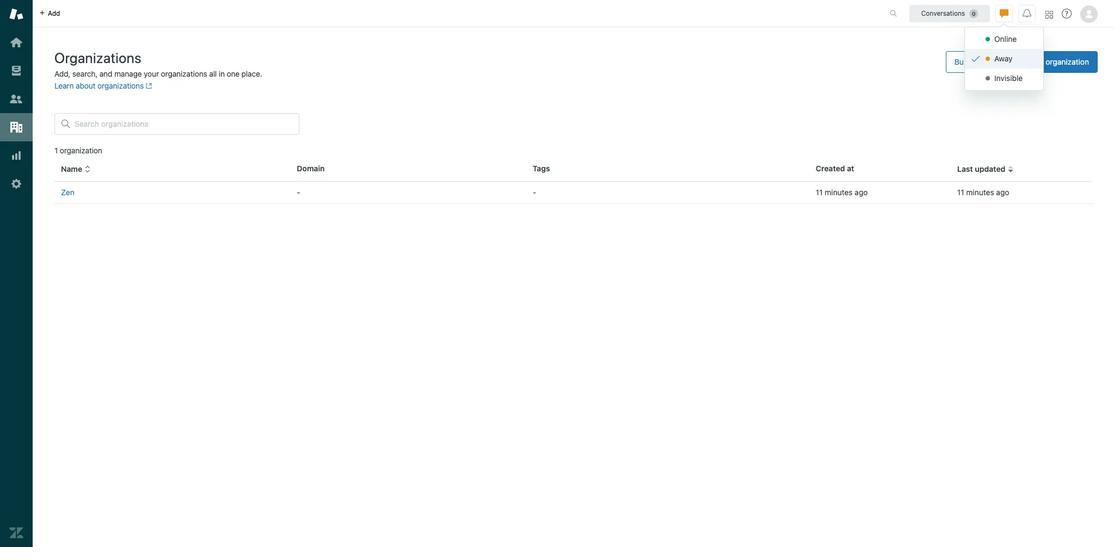 Task type: describe. For each thing, give the bounding box(es) containing it.
menu containing online
[[965, 27, 1044, 91]]

last
[[958, 164, 973, 174]]

1 11 minutes ago from the left
[[816, 188, 868, 197]]

2 11 from the left
[[958, 188, 964, 197]]

invisible
[[995, 73, 1023, 83]]

search,
[[72, 69, 98, 78]]

organizations
[[54, 50, 141, 66]]

2 minutes from the left
[[967, 188, 994, 197]]

main element
[[0, 0, 33, 548]]

button displays agent's chat status as away. image
[[1000, 9, 1009, 18]]

2 11 minutes ago from the left
[[958, 188, 1010, 197]]

organizations inside the "organizations add, search, and manage your organizations all in one place."
[[161, 69, 207, 78]]

organization for 1 organization
[[60, 146, 102, 155]]

1 minutes from the left
[[825, 188, 853, 197]]

organizations add, search, and manage your organizations all in one place.
[[54, 50, 262, 78]]

online
[[995, 34, 1017, 44]]

learn about organizations link
[[54, 81, 152, 90]]

zen link
[[61, 188, 74, 197]]

add button
[[33, 0, 67, 27]]

bulk import button
[[946, 51, 1017, 73]]

add
[[48, 9, 60, 17]]

created
[[816, 164, 845, 173]]

2 - from the left
[[533, 188, 536, 197]]

get started image
[[9, 35, 23, 50]]

at
[[847, 164, 854, 173]]

admin image
[[9, 177, 23, 191]]

all
[[209, 69, 217, 78]]

domain
[[297, 164, 325, 173]]

add organization button
[[1021, 51, 1098, 73]]

customers image
[[9, 92, 23, 106]]

organization for add organization
[[1046, 57, 1089, 66]]

about
[[76, 81, 96, 90]]

created at
[[816, 164, 854, 173]]

views image
[[9, 64, 23, 78]]

Search organizations field
[[75, 119, 292, 129]]

conversations
[[921, 9, 965, 17]]



Task type: locate. For each thing, give the bounding box(es) containing it.
organizations down manage
[[97, 81, 144, 90]]

notifications image
[[1023, 9, 1032, 18]]

0 horizontal spatial 11
[[816, 188, 823, 197]]

organization inside button
[[1046, 57, 1089, 66]]

1
[[54, 146, 58, 155]]

minutes
[[825, 188, 853, 197], [967, 188, 994, 197]]

(opens in a new tab) image
[[144, 83, 152, 89]]

1 horizontal spatial organizations
[[161, 69, 207, 78]]

1 horizontal spatial 11 minutes ago
[[958, 188, 1010, 197]]

away menu item
[[965, 49, 1044, 69]]

0 horizontal spatial -
[[297, 188, 300, 197]]

learn
[[54, 81, 74, 90]]

1 horizontal spatial 11
[[958, 188, 964, 197]]

and
[[99, 69, 112, 78]]

organization up name button
[[60, 146, 102, 155]]

one
[[227, 69, 240, 78]]

11 down created
[[816, 188, 823, 197]]

manage
[[114, 69, 142, 78]]

-
[[297, 188, 300, 197], [533, 188, 536, 197]]

in
[[219, 69, 225, 78]]

0 horizontal spatial minutes
[[825, 188, 853, 197]]

name
[[61, 164, 82, 174]]

11 minutes ago down created at
[[816, 188, 868, 197]]

organizations image
[[9, 120, 23, 134]]

11 minutes ago down last updated button
[[958, 188, 1010, 197]]

1 11 from the left
[[816, 188, 823, 197]]

zendesk products image
[[1046, 11, 1053, 18]]

your
[[144, 69, 159, 78]]

place.
[[242, 69, 262, 78]]

1 horizontal spatial minutes
[[967, 188, 994, 197]]

1 horizontal spatial ago
[[996, 188, 1010, 197]]

add organization
[[1030, 57, 1089, 66]]

11 down last
[[958, 188, 964, 197]]

reporting image
[[9, 149, 23, 163]]

zendesk image
[[9, 526, 23, 541]]

0 vertical spatial organizations
[[161, 69, 207, 78]]

ago
[[855, 188, 868, 197], [996, 188, 1010, 197]]

import
[[972, 57, 995, 66]]

2 ago from the left
[[996, 188, 1010, 197]]

add
[[1030, 57, 1044, 66]]

1 vertical spatial organizations
[[97, 81, 144, 90]]

bulk import
[[955, 57, 995, 66]]

0 horizontal spatial ago
[[855, 188, 868, 197]]

1 vertical spatial organization
[[60, 146, 102, 155]]

1 - from the left
[[297, 188, 300, 197]]

learn about organizations
[[54, 81, 144, 90]]

tags
[[533, 164, 550, 173]]

bulk
[[955, 57, 970, 66]]

11
[[816, 188, 823, 197], [958, 188, 964, 197]]

0 horizontal spatial 11 minutes ago
[[816, 188, 868, 197]]

updated
[[975, 164, 1006, 174]]

zen
[[61, 188, 74, 197]]

menu
[[965, 27, 1044, 91]]

get help image
[[1062, 9, 1072, 19]]

last updated button
[[958, 164, 1014, 174]]

away
[[995, 54, 1013, 63]]

1 horizontal spatial -
[[533, 188, 536, 197]]

1 ago from the left
[[855, 188, 868, 197]]

0 vertical spatial organization
[[1046, 57, 1089, 66]]

add,
[[54, 69, 70, 78]]

- down tags
[[533, 188, 536, 197]]

organization right add
[[1046, 57, 1089, 66]]

zendesk support image
[[9, 7, 23, 21]]

organizations
[[161, 69, 207, 78], [97, 81, 144, 90]]

last updated
[[958, 164, 1006, 174]]

0 horizontal spatial organizations
[[97, 81, 144, 90]]

minutes down last updated
[[967, 188, 994, 197]]

0 horizontal spatial organization
[[60, 146, 102, 155]]

minutes down created at
[[825, 188, 853, 197]]

1 horizontal spatial organization
[[1046, 57, 1089, 66]]

1 organization
[[54, 146, 102, 155]]

organizations left all
[[161, 69, 207, 78]]

conversations button
[[910, 5, 990, 22]]

- down 'domain'
[[297, 188, 300, 197]]

11 minutes ago
[[816, 188, 868, 197], [958, 188, 1010, 197]]

name button
[[61, 164, 91, 174]]

organization
[[1046, 57, 1089, 66], [60, 146, 102, 155]]



Task type: vqa. For each thing, say whether or not it's contained in the screenshot.
Learn
yes



